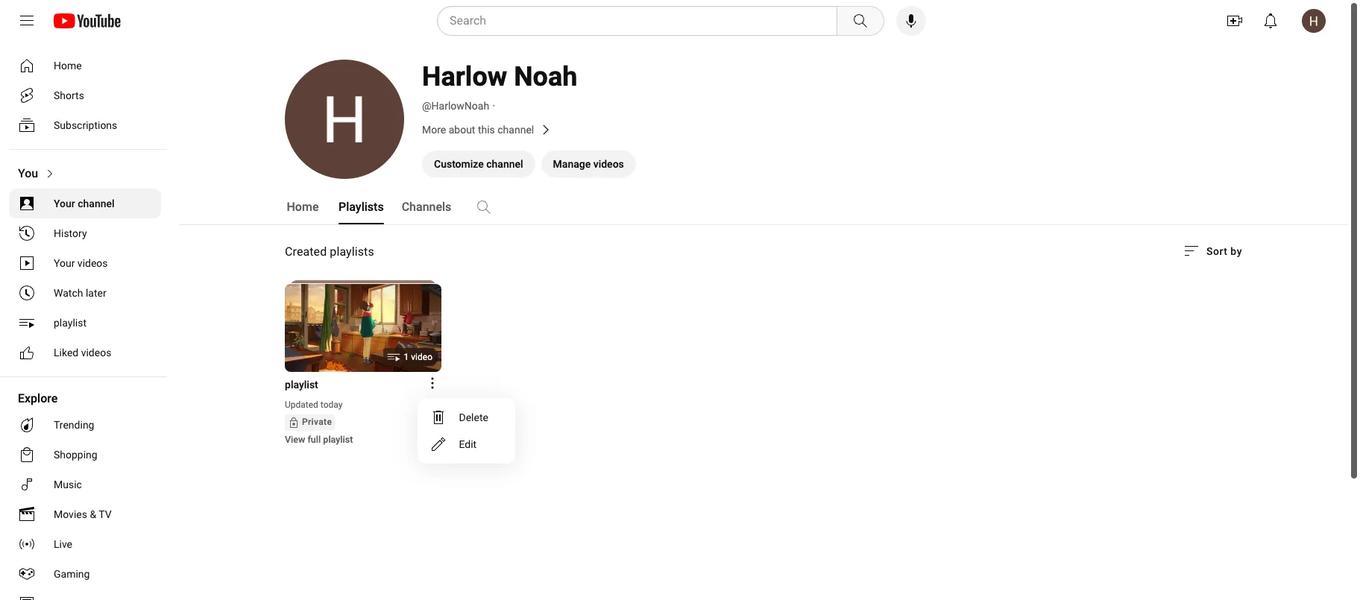 Task type: locate. For each thing, give the bounding box(es) containing it.
2 vertical spatial videos
[[81, 347, 111, 359]]

channels
[[402, 200, 451, 214]]

tab list containing home
[[285, 189, 608, 225]]

1 horizontal spatial playlist
[[285, 379, 318, 391]]

&
[[90, 509, 96, 521]]

subscriptions link
[[9, 110, 161, 140], [9, 110, 161, 140]]

playlists
[[339, 200, 384, 214]]

playlist down watch
[[54, 317, 86, 329]]

watch later link
[[9, 278, 161, 308], [9, 278, 161, 308]]

channel for customize channel
[[486, 158, 523, 170]]

None search field
[[410, 6, 887, 36]]

gaming link
[[9, 559, 161, 589], [9, 559, 161, 589]]

channel up the history
[[78, 198, 115, 210]]

live link
[[9, 529, 161, 559], [9, 529, 161, 559]]

customize channel link
[[422, 151, 535, 177]]

more about this channel link
[[422, 121, 869, 139]]

movies & tv
[[54, 509, 112, 521]]

movies
[[54, 509, 87, 521]]

view full playlist link
[[285, 434, 353, 445]]

2 horizontal spatial playlist
[[323, 434, 353, 445]]

1 vertical spatial channel
[[486, 158, 523, 170]]

home
[[54, 60, 82, 72], [287, 200, 319, 214]]

home up created
[[287, 200, 319, 214]]

liked videos
[[54, 347, 111, 359]]

created playlists button
[[285, 244, 374, 260]]

1 vertical spatial home
[[287, 200, 319, 214]]

avatar image image
[[1302, 9, 1326, 33]]

videos inside harlow noah main content
[[593, 158, 624, 170]]

channel for your channel
[[78, 198, 115, 210]]

movies & tv link
[[9, 500, 161, 529], [9, 500, 161, 529]]

videos right manage
[[593, 158, 624, 170]]

your up watch
[[54, 257, 75, 269]]

later
[[86, 287, 106, 299]]

videos right liked
[[81, 347, 111, 359]]

playlist link inside harlow noah main content
[[285, 377, 424, 392]]

subscriptions
[[54, 119, 117, 131]]

edit link
[[418, 431, 516, 458]]

0 vertical spatial videos
[[593, 158, 624, 170]]

noah
[[514, 61, 577, 92]]

0 vertical spatial playlist
[[54, 317, 86, 329]]

‧
[[492, 100, 496, 112]]

tab list
[[285, 189, 608, 225]]

playlist right full
[[323, 434, 353, 445]]

list box containing delete
[[418, 398, 516, 464]]

explore
[[18, 391, 58, 406]]

1 vertical spatial your
[[54, 257, 75, 269]]

1 video
[[404, 352, 433, 362]]

videos up later
[[77, 257, 108, 269]]

2 your from the top
[[54, 257, 75, 269]]

0 horizontal spatial playlist
[[54, 317, 86, 329]]

you link
[[9, 159, 161, 189], [9, 159, 161, 189]]

shorts
[[54, 89, 84, 101]]

1 horizontal spatial home
[[287, 200, 319, 214]]

0 horizontal spatial home
[[54, 60, 82, 72]]

your for your channel
[[54, 198, 75, 210]]

shopping link
[[9, 440, 161, 470], [9, 440, 161, 470]]

your up the history
[[54, 198, 75, 210]]

1 vertical spatial playlist
[[285, 379, 318, 391]]

your for your videos
[[54, 257, 75, 269]]

playlist up updated
[[285, 379, 318, 391]]

channel
[[498, 124, 534, 136], [486, 158, 523, 170], [78, 198, 115, 210]]

liked videos link
[[9, 338, 161, 368], [9, 338, 161, 368]]

shorts link
[[9, 81, 161, 110], [9, 81, 161, 110]]

sort by button
[[1183, 242, 1242, 260]]

0 vertical spatial channel
[[498, 124, 534, 136]]

1 your from the top
[[54, 198, 75, 210]]

video
[[411, 352, 433, 362]]

channel down this at left
[[486, 158, 523, 170]]

this
[[478, 124, 495, 136]]

your channel
[[54, 198, 115, 210]]

your channel link
[[9, 189, 161, 218], [9, 189, 161, 218]]

music link
[[9, 470, 161, 500], [9, 470, 161, 500]]

delete
[[459, 412, 489, 424]]

full
[[308, 434, 321, 445]]

your videos link
[[9, 248, 161, 278], [9, 248, 161, 278]]

trending link
[[9, 410, 161, 440], [9, 410, 161, 440]]

2 vertical spatial playlist
[[323, 434, 353, 445]]

home up shorts
[[54, 60, 82, 72]]

home inside tab list
[[287, 200, 319, 214]]

more about this channel
[[422, 124, 534, 136]]

you
[[18, 166, 38, 180]]

created
[[285, 245, 327, 259]]

videos for manage videos
[[593, 158, 624, 170]]

watch
[[54, 287, 83, 299]]

home link
[[9, 51, 161, 81], [9, 51, 161, 81]]

channel inside more about this channel 'link'
[[498, 124, 534, 136]]

0 vertical spatial your
[[54, 198, 75, 210]]

history link
[[9, 218, 161, 248], [9, 218, 161, 248]]

list box
[[418, 398, 516, 464]]

liked
[[54, 347, 78, 359]]

2 vertical spatial channel
[[78, 198, 115, 210]]

1
[[404, 352, 409, 362]]

playlist
[[54, 317, 86, 329], [285, 379, 318, 391], [323, 434, 353, 445]]

channel inside 'customize channel' link
[[486, 158, 523, 170]]

1 vertical spatial videos
[[77, 257, 108, 269]]

playlist link
[[9, 308, 161, 338], [9, 308, 161, 338], [285, 377, 424, 392]]

about
[[449, 124, 475, 136]]

Search text field
[[450, 11, 834, 31]]

your
[[54, 198, 75, 210], [54, 257, 75, 269]]

videos
[[593, 158, 624, 170], [77, 257, 108, 269], [81, 347, 111, 359]]

channel right this at left
[[498, 124, 534, 136]]



Task type: describe. For each thing, give the bounding box(es) containing it.
customize
[[434, 158, 484, 170]]

tv
[[99, 509, 112, 521]]

live
[[54, 538, 72, 550]]

more
[[422, 124, 446, 136]]

trending
[[54, 419, 94, 431]]

private status
[[285, 415, 335, 431]]

manage videos
[[553, 158, 624, 170]]

sort by
[[1207, 245, 1242, 257]]

private
[[302, 417, 332, 427]]

updated today
[[285, 400, 343, 410]]

view full playlist
[[285, 434, 353, 445]]

delete option
[[418, 404, 516, 431]]

Customize channel text field
[[434, 158, 523, 170]]

@harlownoah
[[422, 100, 489, 112]]

by
[[1231, 245, 1242, 257]]

customize channel
[[434, 158, 523, 170]]

today
[[321, 400, 343, 410]]

edit
[[459, 438, 477, 450]]

shopping
[[54, 449, 97, 461]]

manage
[[553, 158, 591, 170]]

edit option
[[418, 431, 516, 458]]

0 vertical spatial home
[[54, 60, 82, 72]]

your videos
[[54, 257, 108, 269]]

videos for your videos
[[77, 257, 108, 269]]

gaming
[[54, 568, 90, 580]]

history
[[54, 227, 87, 239]]

updated
[[285, 400, 318, 410]]

Manage videos text field
[[553, 158, 624, 170]]

created playlists
[[285, 245, 374, 259]]

harlow
[[422, 61, 507, 92]]

harlow noah @harlownoah ‧
[[422, 61, 577, 112]]

watch later
[[54, 287, 106, 299]]

manage videos link
[[541, 151, 636, 177]]

1 video link
[[285, 283, 441, 374]]

sort
[[1207, 245, 1228, 257]]

harlow noah main content
[[179, 3, 1348, 600]]

playlists
[[330, 245, 374, 259]]

tab list inside harlow noah main content
[[285, 189, 608, 225]]

videos for liked videos
[[81, 347, 111, 359]]

music
[[54, 479, 82, 491]]

view
[[285, 434, 305, 445]]



Task type: vqa. For each thing, say whether or not it's contained in the screenshot.
Google Account
no



